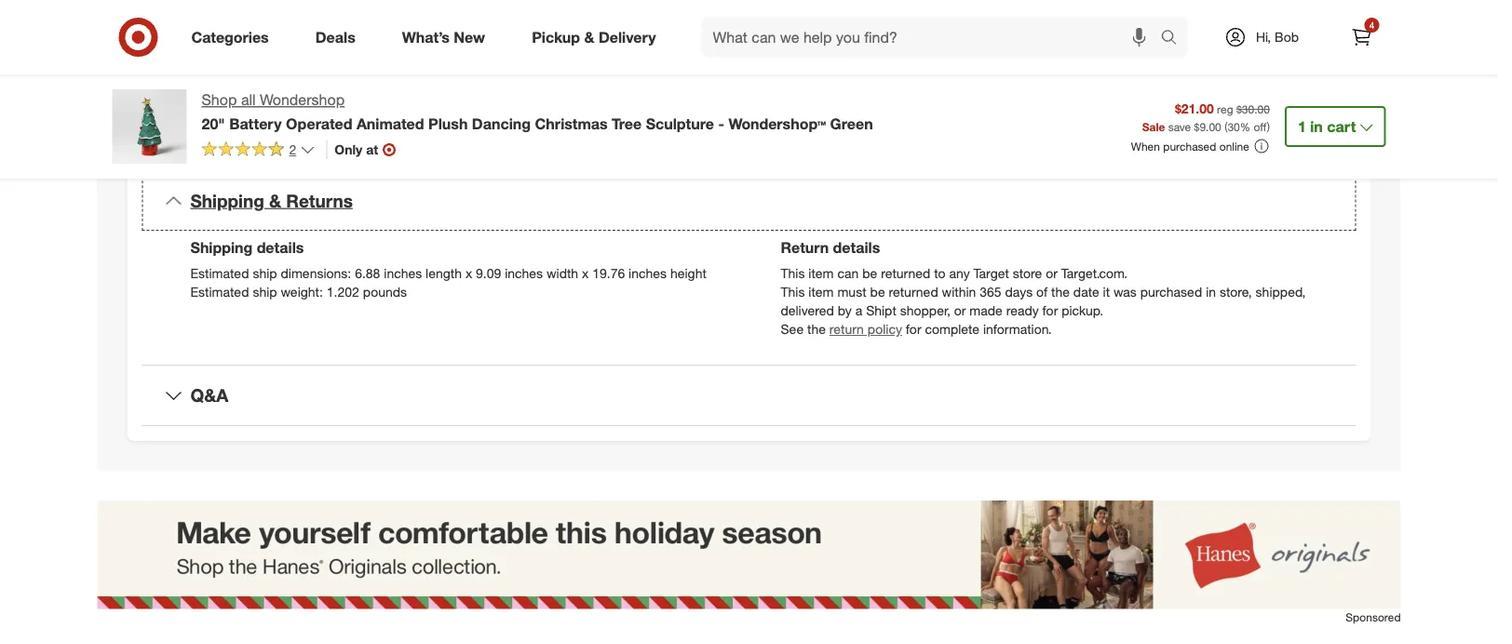 Task type: describe. For each thing, give the bounding box(es) containing it.
want
[[520, 127, 548, 143]]

when purchased online
[[1131, 139, 1250, 153]]

it
[[1103, 284, 1110, 300]]

shipping & returns
[[190, 190, 353, 212]]

shop
[[202, 91, 237, 109]]

all
[[241, 91, 256, 109]]

$21.00
[[1175, 100, 1214, 116]]

height
[[670, 265, 707, 282]]

origin : imported
[[190, 66, 289, 83]]

if
[[190, 127, 198, 143]]

off
[[1254, 120, 1267, 134]]

details for shipping
[[257, 238, 304, 257]]

by
[[838, 303, 852, 319]]

2 x from the left
[[582, 265, 589, 282]]

complete,
[[439, 127, 496, 143]]

shipt
[[866, 303, 897, 319]]

in inside return details this item can be returned to any target store or target.com. this item must be returned within 365 days of the date it was purchased in store, shipped, delivered by a shipt shopper, or made ready for pickup. see the return policy for complete information.
[[1206, 284, 1216, 300]]

0 vertical spatial for
[[1043, 303, 1058, 319]]

)
[[1267, 120, 1270, 134]]

return details this item can be returned to any target store or target.com. this item must be returned within 365 days of the date it was purchased in store, shipped, delivered by a shipt shopper, or made ready for pickup. see the return policy for complete information.
[[781, 238, 1306, 338]]

at
[[366, 141, 378, 158]]

reg
[[1217, 102, 1234, 116]]

date
[[1074, 284, 1100, 300]]

details for return
[[833, 238, 880, 257]]

target.com.
[[1062, 265, 1128, 282]]

sale
[[1142, 120, 1165, 134]]

online
[[1220, 139, 1250, 153]]

0 vertical spatial be
[[863, 265, 878, 282]]

we
[[500, 127, 517, 143]]

shop all wondershop 20" battery operated animated plush dancing christmas tree sculpture - wondershop™ green
[[202, 91, 873, 133]]

-
[[718, 114, 725, 133]]

1 in cart for 20" battery operated animated plush dancing christmas tree sculpture - wondershop™ green element
[[1298, 117, 1356, 136]]

1 estimated from the top
[[190, 265, 249, 282]]

aren't
[[333, 127, 366, 143]]

return
[[781, 238, 829, 257]]

hi, bob
[[1256, 29, 1299, 45]]

& for pickup
[[584, 28, 595, 46]]

details left above
[[252, 127, 291, 143]]

dancing
[[472, 114, 531, 133]]

delivered
[[781, 303, 834, 319]]

0 vertical spatial returned
[[881, 265, 931, 282]]

1 vertical spatial for
[[906, 321, 922, 338]]

what's new link
[[386, 17, 509, 58]]

new
[[454, 28, 485, 46]]

shipped,
[[1256, 284, 1306, 300]]

to inside return details this item can be returned to any target store or target.com. this item must be returned within 365 days of the date it was purchased in store, shipped, delivered by a shipt shopper, or made ready for pickup. see the return policy for complete information.
[[934, 265, 946, 282]]

1 vertical spatial the
[[1052, 284, 1070, 300]]

sculpture
[[646, 114, 714, 133]]

1 inches from the left
[[384, 265, 422, 282]]

battery
[[229, 114, 282, 133]]

2
[[289, 141, 296, 158]]

search
[[1153, 30, 1197, 48]]

shipping details estimated ship dimensions: 6.88 inches length x 9.09 inches width x 19.76 inches height estimated ship weight: 1.202 pounds
[[190, 238, 707, 300]]

categories
[[191, 28, 269, 46]]

1.202
[[327, 284, 359, 300]]

operated
[[286, 114, 352, 133]]

pickup.
[[1062, 303, 1104, 319]]

4
[[1370, 19, 1375, 31]]

what's
[[402, 28, 450, 46]]

width
[[547, 265, 579, 282]]

$
[[1194, 120, 1200, 134]]

only at
[[335, 141, 378, 158]]

$30.00
[[1237, 102, 1270, 116]]

wondershop
[[260, 91, 345, 109]]

2 ship from the top
[[253, 284, 277, 300]]

1 x from the left
[[466, 265, 472, 282]]

within
[[942, 284, 976, 300]]

20"
[[202, 114, 225, 133]]

must
[[838, 284, 867, 300]]

hi,
[[1256, 29, 1271, 45]]

cart
[[1327, 117, 1356, 136]]

30
[[1228, 120, 1240, 134]]

was
[[1114, 284, 1137, 300]]

report incorrect product info. button
[[653, 126, 826, 144]]

purchased inside return details this item can be returned to any target store or target.com. this item must be returned within 365 days of the date it was purchased in store, shipped, delivered by a shipt shopper, or made ready for pickup. see the return policy for complete information.
[[1141, 284, 1203, 300]]

1 vertical spatial returned
[[889, 284, 939, 300]]

only
[[335, 141, 363, 158]]

delivery
[[599, 28, 656, 46]]

1 ship from the top
[[253, 265, 277, 282]]

wondershop™
[[729, 114, 826, 133]]

sponsored
[[1346, 611, 1401, 625]]

length
[[426, 265, 462, 282]]



Task type: locate. For each thing, give the bounding box(es) containing it.
details inside return details this item can be returned to any target store or target.com. this item must be returned within 365 days of the date it was purchased in store, shipped, delivered by a shipt shopper, or made ready for pickup. see the return policy for complete information.
[[833, 238, 880, 257]]

any
[[950, 265, 970, 282]]

of
[[1037, 284, 1048, 300]]

complete
[[925, 321, 980, 338]]

& right "pickup"
[[584, 28, 595, 46]]

a
[[856, 303, 863, 319]]

0 horizontal spatial &
[[269, 190, 281, 212]]

1 horizontal spatial x
[[582, 265, 589, 282]]

&
[[584, 28, 595, 46], [269, 190, 281, 212]]

:
[[228, 66, 232, 83]]

the
[[201, 127, 220, 143], [1052, 284, 1070, 300], [807, 321, 826, 338]]

return
[[830, 321, 864, 338]]

q&a button
[[142, 366, 1356, 425]]

x left 9.09
[[466, 265, 472, 282]]

0 vertical spatial or
[[423, 127, 435, 143]]

1 vertical spatial or
[[1046, 265, 1058, 282]]

ship left the dimensions: on the left top
[[253, 265, 277, 282]]

deals link
[[300, 17, 379, 58]]

in right the 1
[[1311, 117, 1323, 136]]

9.00
[[1200, 120, 1222, 134]]

inches right 9.09
[[505, 265, 543, 282]]

item up delivered
[[809, 284, 834, 300]]

0 vertical spatial shipping
[[190, 190, 264, 212]]

shipping inside shipping details estimated ship dimensions: 6.88 inches length x 9.09 inches width x 19.76 inches height estimated ship weight: 1.202 pounds
[[190, 238, 253, 257]]

for down of
[[1043, 303, 1058, 319]]

& inside "link"
[[584, 28, 595, 46]]

see
[[781, 321, 804, 338]]

1 vertical spatial be
[[870, 284, 885, 300]]

details inside shipping details estimated ship dimensions: 6.88 inches length x 9.09 inches width x 19.76 inches height estimated ship weight: 1.202 pounds
[[257, 238, 304, 257]]

deals
[[315, 28, 356, 46]]

to right want
[[552, 127, 564, 143]]

1 vertical spatial &
[[269, 190, 281, 212]]

$21.00 reg $30.00 sale save $ 9.00 ( 30 % off )
[[1142, 100, 1270, 134]]

& left returns
[[269, 190, 281, 212]]

1 shipping from the top
[[190, 190, 264, 212]]

in left "store,"
[[1206, 284, 1216, 300]]

policy
[[868, 321, 902, 338]]

x
[[466, 265, 472, 282], [582, 265, 589, 282]]

info.
[[802, 127, 826, 143]]

2 shipping from the top
[[190, 238, 253, 257]]

the right 'if'
[[201, 127, 220, 143]]

shipping down 2 link
[[190, 190, 264, 212]]

it.
[[639, 127, 649, 143]]

tree
[[612, 114, 642, 133]]

or up of
[[1046, 265, 1058, 282]]

be up shipt
[[870, 284, 885, 300]]

returns
[[286, 190, 353, 212]]

know
[[567, 127, 598, 143]]

pickup & delivery
[[532, 28, 656, 46]]

item down all
[[223, 127, 249, 143]]

1 horizontal spatial inches
[[505, 265, 543, 282]]

1 vertical spatial purchased
[[1141, 284, 1203, 300]]

2 estimated from the top
[[190, 284, 249, 300]]

shipping down shipping & returns
[[190, 238, 253, 257]]

q&a
[[190, 385, 228, 406]]

this up delivered
[[781, 284, 805, 300]]

shopper,
[[900, 303, 951, 319]]

shipping & returns button
[[142, 172, 1356, 231]]

item
[[223, 127, 249, 143], [809, 265, 834, 282], [809, 284, 834, 300]]

this
[[781, 265, 805, 282], [781, 284, 805, 300]]

4 link
[[1342, 17, 1383, 58]]

& inside dropdown button
[[269, 190, 281, 212]]

christmas
[[535, 114, 608, 133]]

x right width
[[582, 265, 589, 282]]

pounds
[[363, 284, 407, 300]]

3 inches from the left
[[629, 265, 667, 282]]

be right can
[[863, 265, 878, 282]]

product
[[752, 127, 798, 143]]

9.09
[[476, 265, 501, 282]]

plush
[[428, 114, 468, 133]]

weight:
[[281, 284, 323, 300]]

2 horizontal spatial or
[[1046, 265, 1058, 282]]

if the item details above aren't accurate or complete, we want to know about it. report incorrect product info.
[[190, 127, 826, 143]]

categories link
[[176, 17, 292, 58]]

2 horizontal spatial the
[[1052, 284, 1070, 300]]

shipping for shipping & returns
[[190, 190, 264, 212]]

2 this from the top
[[781, 284, 805, 300]]

2 link
[[202, 140, 315, 162]]

for down the shopper,
[[906, 321, 922, 338]]

for
[[1043, 303, 1058, 319], [906, 321, 922, 338]]

days
[[1005, 284, 1033, 300]]

imported
[[235, 66, 289, 83]]

1 vertical spatial to
[[934, 265, 946, 282]]

or
[[423, 127, 435, 143], [1046, 265, 1058, 282], [954, 303, 966, 319]]

details up the dimensions: on the left top
[[257, 238, 304, 257]]

details up can
[[833, 238, 880, 257]]

accurate
[[369, 127, 420, 143]]

0 horizontal spatial for
[[906, 321, 922, 338]]

0 horizontal spatial x
[[466, 265, 472, 282]]

(
[[1225, 120, 1228, 134]]

1 horizontal spatial &
[[584, 28, 595, 46]]

store
[[1013, 265, 1042, 282]]

0 vertical spatial purchased
[[1164, 139, 1217, 153]]

0 vertical spatial item
[[223, 127, 249, 143]]

returned
[[881, 265, 931, 282], [889, 284, 939, 300]]

to left any
[[934, 265, 946, 282]]

store,
[[1220, 284, 1252, 300]]

What can we help you find? suggestions appear below search field
[[702, 17, 1166, 58]]

0 vertical spatial ship
[[253, 265, 277, 282]]

0 horizontal spatial to
[[552, 127, 564, 143]]

the right of
[[1052, 284, 1070, 300]]

animated
[[357, 114, 424, 133]]

purchased down $
[[1164, 139, 1217, 153]]

0 horizontal spatial or
[[423, 127, 435, 143]]

green
[[830, 114, 873, 133]]

target
[[974, 265, 1009, 282]]

1 vertical spatial ship
[[253, 284, 277, 300]]

0 horizontal spatial inches
[[384, 265, 422, 282]]

save
[[1168, 120, 1191, 134]]

0 horizontal spatial in
[[1206, 284, 1216, 300]]

0 vertical spatial in
[[1311, 117, 1323, 136]]

ship left weight:
[[253, 284, 277, 300]]

1 vertical spatial shipping
[[190, 238, 253, 257]]

return policy link
[[830, 321, 902, 338]]

1 vertical spatial estimated
[[190, 284, 249, 300]]

0 vertical spatial estimated
[[190, 265, 249, 282]]

details
[[252, 127, 291, 143], [257, 238, 304, 257], [833, 238, 880, 257]]

sponsored region
[[97, 501, 1401, 642]]

image of 20" battery operated animated plush dancing christmas tree sculpture - wondershop™ green image
[[112, 89, 187, 164]]

this down return
[[781, 265, 805, 282]]

estimated
[[190, 265, 249, 282], [190, 284, 249, 300]]

19.76
[[593, 265, 625, 282]]

shipping inside dropdown button
[[190, 190, 264, 212]]

1 horizontal spatial the
[[807, 321, 826, 338]]

0 vertical spatial the
[[201, 127, 220, 143]]

2 horizontal spatial inches
[[629, 265, 667, 282]]

1 horizontal spatial for
[[1043, 303, 1058, 319]]

2 vertical spatial or
[[954, 303, 966, 319]]

dimensions:
[[281, 265, 351, 282]]

about
[[602, 127, 635, 143]]

or down within
[[954, 303, 966, 319]]

0 horizontal spatial the
[[201, 127, 220, 143]]

origin
[[190, 66, 228, 83]]

1 vertical spatial item
[[809, 265, 834, 282]]

shipping for shipping details estimated ship dimensions: 6.88 inches length x 9.09 inches width x 19.76 inches height estimated ship weight: 1.202 pounds
[[190, 238, 253, 257]]

estimated down shipping & returns
[[190, 265, 249, 282]]

inches right 19.76
[[629, 265, 667, 282]]

purchased right was
[[1141, 284, 1203, 300]]

bob
[[1275, 29, 1299, 45]]

or right accurate
[[423, 127, 435, 143]]

inches
[[384, 265, 422, 282], [505, 265, 543, 282], [629, 265, 667, 282]]

1 vertical spatial this
[[781, 284, 805, 300]]

advertisement region
[[97, 501, 1401, 610]]

1 this from the top
[[781, 265, 805, 282]]

what's new
[[402, 28, 485, 46]]

0 vertical spatial this
[[781, 265, 805, 282]]

0 vertical spatial &
[[584, 28, 595, 46]]

& for shipping
[[269, 190, 281, 212]]

2 vertical spatial the
[[807, 321, 826, 338]]

0 vertical spatial to
[[552, 127, 564, 143]]

1 horizontal spatial to
[[934, 265, 946, 282]]

1 in cart
[[1298, 117, 1356, 136]]

the down delivered
[[807, 321, 826, 338]]

365
[[980, 284, 1002, 300]]

2 inches from the left
[[505, 265, 543, 282]]

estimated left weight:
[[190, 284, 249, 300]]

1 horizontal spatial in
[[1311, 117, 1323, 136]]

made
[[970, 303, 1003, 319]]

inches up pounds
[[384, 265, 422, 282]]

1 vertical spatial in
[[1206, 284, 1216, 300]]

%
[[1240, 120, 1251, 134]]

information.
[[983, 321, 1052, 338]]

incorrect
[[697, 127, 749, 143]]

item left can
[[809, 265, 834, 282]]

1 horizontal spatial or
[[954, 303, 966, 319]]

1
[[1298, 117, 1306, 136]]

2 vertical spatial item
[[809, 284, 834, 300]]



Task type: vqa. For each thing, say whether or not it's contained in the screenshot.
topmost for
yes



